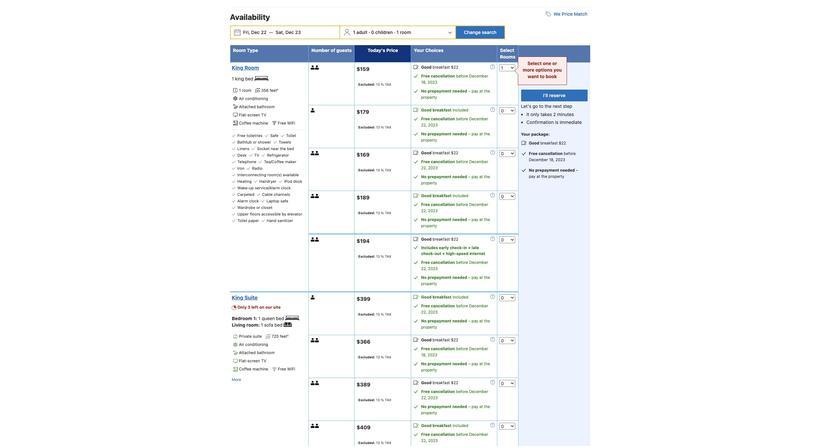 Task type: locate. For each thing, give the bounding box(es) containing it.
2 vertical spatial tv
[[261, 359, 266, 364]]

needed for 2nd more details on meals and payment options image from the bottom
[[452, 319, 467, 324]]

1 vertical spatial king
[[232, 295, 243, 301]]

only
[[531, 112, 539, 117]]

free cancellation for first more details on meals and payment options icon from the top
[[421, 74, 455, 79]]

1 % from the top
[[381, 82, 384, 86]]

0 vertical spatial conditioning
[[245, 96, 268, 101]]

1 22, from the top
[[421, 123, 427, 128]]

2 good breakfast included from the top
[[421, 194, 468, 198]]

ipod
[[284, 179, 292, 184]]

tax for $194
[[385, 255, 391, 259]]

2 conditioning from the top
[[245, 343, 268, 347]]

attached for room
[[239, 104, 256, 109]]

1 vertical spatial air
[[239, 343, 244, 347]]

5 tax from the top
[[385, 255, 391, 259]]

toilet
[[286, 133, 296, 138], [237, 218, 247, 223]]

breakfast for $194
[[433, 237, 450, 242]]

excluded: 13 % tax down $189
[[358, 211, 391, 215]]

5 more details on meals and payment options image from the top
[[491, 380, 495, 385]]

2 included from the top
[[453, 194, 468, 198]]

1 vertical spatial free wifi
[[278, 367, 295, 372]]

18, for more details on meals and payment options icon associated with $366
[[421, 353, 427, 358]]

18,
[[421, 80, 427, 85], [549, 157, 554, 162], [421, 353, 427, 358]]

accessible
[[261, 212, 281, 217]]

1 vertical spatial check-
[[421, 251, 435, 256]]

1 horizontal spatial dec
[[285, 29, 294, 35]]

1 vertical spatial air conditioning
[[239, 343, 268, 347]]

paper
[[248, 218, 259, 223]]

free wifi for 725 feet²
[[278, 367, 295, 372]]

before december 22, 2023 for $179
[[421, 117, 488, 128]]

1 horizontal spatial $159
[[521, 74, 536, 82]]

– pay at the property for first more details on meals and payment options icon from the top
[[421, 89, 490, 100]]

your left package:
[[521, 132, 530, 137]]

free cancellation for $189's more details on meals and payment options image
[[421, 202, 455, 207]]

1 wifi from the top
[[287, 121, 295, 126]]

0 vertical spatial coffee
[[239, 121, 251, 126]]

1 horizontal spatial feet²
[[280, 334, 288, 339]]

3 % from the top
[[381, 168, 384, 172]]

at for more details on meals and payment options icon corresponding to $179
[[479, 132, 483, 137]]

excluded: 13 % tax up $179
[[358, 82, 391, 86]]

4 before december 22, 2023 from the top
[[421, 260, 488, 271]]

book
[[546, 74, 557, 79]]

cancellation for more details on meals and payment options icon corresponding to $179
[[431, 117, 455, 121]]

bed down 1 queen bed
[[274, 322, 283, 328]]

attached bathroom down suite
[[239, 351, 275, 356]]

0 vertical spatial select
[[500, 47, 514, 53]]

tax for $399
[[385, 313, 391, 317]]

– for more details on meals and payment options icon corresponding to $179
[[468, 132, 471, 137]]

excluded: down $409
[[358, 441, 375, 445]]

step
[[563, 103, 572, 109]]

pay for more details on meals and payment options icon associated with $366
[[472, 362, 478, 367]]

screen up toiletries
[[248, 113, 260, 117]]

december for 2nd more details on meals and payment options image from the bottom
[[469, 304, 488, 309]]

4 13 from the top
[[376, 211, 380, 215]]

prepayment for first more details on meals and payment options icon from the top
[[428, 89, 451, 94]]

machine for private suite
[[252, 367, 268, 372]]

7 % from the top
[[381, 355, 384, 359]]

2 air from the top
[[239, 343, 244, 347]]

1 left queen
[[258, 316, 260, 322]]

air conditioning
[[239, 96, 268, 101], [239, 343, 268, 347]]

attached down private
[[239, 351, 256, 356]]

before december 22, 2023 for $409
[[421, 432, 488, 444]]

3 13 from the top
[[376, 168, 380, 172]]

occupancy image
[[311, 65, 315, 70], [315, 65, 319, 70], [311, 194, 315, 198], [311, 238, 315, 242], [315, 238, 319, 242], [311, 339, 315, 343], [311, 381, 315, 386], [315, 381, 319, 386]]

7 excluded: 13 % tax from the top
[[358, 355, 391, 359]]

good breakfast included
[[421, 108, 468, 113], [421, 194, 468, 198], [421, 295, 468, 300], [421, 424, 468, 429]]

1 included from the top
[[453, 108, 468, 113]]

1 good breakfast included from the top
[[421, 108, 468, 113]]

1 vertical spatial machine
[[252, 367, 268, 372]]

room inside 1 room for $159
[[524, 66, 535, 72]]

toilet up towels
[[286, 133, 296, 138]]

before for first more details on meals and payment options icon from the top
[[456, 74, 468, 79]]

5 13 from the top
[[376, 255, 380, 259]]

2 wifi from the top
[[287, 367, 295, 372]]

9 excluded: 13 % tax from the top
[[358, 441, 391, 445]]

1 right children
[[397, 29, 399, 35]]

1 machine from the top
[[252, 121, 268, 126]]

feet² right 725
[[280, 334, 288, 339]]

excluded: for $399
[[358, 313, 375, 317]]

room up 1 king bed
[[245, 65, 259, 71]]

2023 for more details on meals and payment options icon corresponding to $179
[[428, 123, 438, 128]]

2 free wifi from the top
[[278, 367, 295, 372]]

before for more details on meals and payment options icon associated with $366
[[456, 347, 468, 352]]

availability
[[230, 12, 270, 22]]

excluded: 13 % tax down $194
[[358, 255, 391, 259]]

0 vertical spatial price
[[562, 11, 573, 17]]

sat, dec 23 button
[[273, 27, 303, 38]]

1 inside 1 room for $159
[[521, 66, 523, 72]]

excluded: 13 % tax down $409
[[358, 441, 391, 445]]

go
[[533, 103, 538, 109]]

6 % from the top
[[381, 313, 384, 317]]

1 horizontal spatial +
[[468, 246, 471, 250]]

feet²
[[270, 88, 278, 93], [280, 334, 288, 339]]

13 for $409
[[376, 441, 380, 445]]

725
[[272, 334, 279, 339]]

bathroom down suite
[[257, 351, 275, 356]]

december for more details on meals and payment options icon associated with $366
[[469, 347, 488, 352]]

1 13 from the top
[[376, 82, 380, 86]]

excluded: for $189
[[358, 211, 375, 215]]

0 vertical spatial toilet
[[286, 133, 296, 138]]

1 horizontal spatial price
[[562, 11, 573, 17]]

before december 22, 2023 for $169
[[421, 159, 488, 171]]

interconnecting
[[237, 172, 266, 177]]

2023 for 2nd more details on meals and payment options image from the bottom
[[428, 310, 438, 315]]

1 horizontal spatial room
[[400, 29, 411, 35]]

or inside select one or more options you want to book
[[552, 61, 557, 66]]

13 for $179
[[376, 125, 380, 129]]

725 feet²
[[272, 334, 288, 339]]

clock up wardrobe or closet
[[249, 199, 259, 204]]

king for king suite
[[232, 295, 243, 301]]

choices
[[425, 47, 444, 53]]

0 vertical spatial air
[[239, 96, 244, 101]]

22, for $389
[[421, 396, 427, 401]]

1 vertical spatial toilet
[[237, 218, 247, 223]]

3 included from the top
[[453, 295, 468, 300]]

2 before december 22, 2023 from the top
[[421, 159, 488, 171]]

december for more details on meals and payment options icon corresponding to $169
[[469, 159, 488, 164]]

1 king from the top
[[232, 65, 243, 71]]

or up floors
[[256, 205, 260, 210]]

– pay at the property for $189's more details on meals and payment options image
[[421, 217, 490, 229]]

tax for $169
[[385, 168, 391, 172]]

1 coffee from the top
[[239, 121, 251, 126]]

$409
[[357, 425, 371, 431]]

1 bathroom from the top
[[257, 104, 275, 109]]

upper floors accessible by elevator
[[237, 212, 302, 217]]

9 excluded: from the top
[[358, 441, 375, 445]]

bed right the king
[[245, 76, 253, 82]]

at for more details on meals and payment options icon related to $389
[[479, 405, 483, 410]]

1 vertical spatial or
[[253, 140, 257, 145]]

next
[[553, 103, 562, 109]]

1 horizontal spatial ·
[[394, 29, 395, 35]]

2 tax from the top
[[385, 125, 391, 129]]

0 horizontal spatial check-
[[421, 251, 435, 256]]

cancellation for more details on meals and payment options image related to $409
[[431, 432, 455, 437]]

more
[[232, 378, 241, 382]]

no prepayment needed for more details on meals and payment options icon corresponding to $169
[[421, 175, 467, 179]]

excluded: 13 % tax for $366
[[358, 355, 391, 359]]

guests
[[336, 47, 352, 53]]

1 vertical spatial coffee machine
[[239, 367, 268, 372]]

room
[[400, 29, 411, 35], [524, 66, 535, 72], [242, 88, 251, 93]]

high-
[[446, 251, 456, 256]]

air down 1 room
[[239, 96, 244, 101]]

1 vertical spatial attached
[[239, 351, 256, 356]]

3 excluded: from the top
[[358, 168, 375, 172]]

1 vertical spatial room
[[524, 66, 535, 72]]

dec left the 22
[[251, 29, 260, 35]]

king up the king
[[232, 65, 243, 71]]

$22 for $389
[[451, 381, 458, 386]]

1 vertical spatial select
[[528, 61, 542, 66]]

5 excluded: from the top
[[358, 255, 375, 259]]

room right children
[[400, 29, 411, 35]]

· right children
[[394, 29, 395, 35]]

0 vertical spatial air conditioning
[[239, 96, 268, 101]]

is
[[555, 120, 559, 125]]

screen down private suite
[[248, 359, 260, 364]]

0 horizontal spatial +
[[442, 251, 445, 256]]

9 13 from the top
[[376, 441, 380, 445]]

7 excluded: from the top
[[358, 355, 375, 359]]

excluded: up $179
[[358, 82, 375, 86]]

select up more
[[528, 61, 542, 66]]

good breakfast $22
[[421, 65, 458, 70], [529, 141, 566, 146], [421, 151, 458, 156], [421, 237, 458, 242], [421, 338, 458, 343], [421, 381, 458, 386]]

2 vertical spatial or
[[256, 205, 260, 210]]

tv down socket
[[254, 153, 259, 158]]

1 left the king
[[232, 76, 234, 82]]

1 vertical spatial your
[[521, 132, 530, 137]]

room for 1 room for $159
[[524, 66, 535, 72]]

356 feet²
[[261, 88, 278, 93]]

– pay at the property for more details on meals and payment options icon corresponding to $169
[[421, 175, 490, 186]]

coffee machine for room
[[239, 121, 268, 126]]

room left the type
[[233, 47, 246, 53]]

to inside the let's go to the next step it only takes 2 minutes confirmation is immediate
[[539, 103, 543, 109]]

1 vertical spatial bathroom
[[257, 351, 275, 356]]

–
[[468, 89, 471, 94], [468, 132, 471, 137], [576, 168, 578, 173], [468, 175, 471, 179], [468, 217, 471, 222], [468, 275, 471, 280], [468, 319, 471, 324], [468, 362, 471, 367], [468, 405, 471, 410]]

8 % from the top
[[381, 398, 384, 402]]

3 more details on meals and payment options image from the top
[[491, 295, 495, 299]]

4 good breakfast included from the top
[[421, 424, 468, 429]]

conditioning down suite
[[245, 343, 268, 347]]

1 vertical spatial price
[[386, 47, 398, 53]]

excluded: down $194
[[358, 255, 375, 259]]

0 vertical spatial flat-screen tv
[[239, 113, 266, 117]]

2 attached bathroom from the top
[[239, 351, 275, 356]]

4 included from the top
[[453, 424, 468, 429]]

sofa
[[264, 322, 273, 328]]

0 vertical spatial before december 18, 2023
[[421, 74, 488, 85]]

1 attached from the top
[[239, 104, 256, 109]]

2 vertical spatial before december 18, 2023
[[421, 347, 488, 358]]

radio
[[252, 166, 262, 171]]

living
[[232, 322, 245, 328]]

excluded: down $389
[[358, 398, 375, 402]]

1 horizontal spatial your
[[521, 132, 530, 137]]

%
[[381, 82, 384, 86], [381, 125, 384, 129], [381, 168, 384, 172], [381, 211, 384, 215], [381, 255, 384, 259], [381, 313, 384, 317], [381, 355, 384, 359], [381, 398, 384, 402], [381, 441, 384, 445]]

rooms
[[500, 54, 515, 60]]

or up you
[[552, 61, 557, 66]]

2 coffee from the top
[[239, 367, 251, 372]]

7 22, from the top
[[421, 439, 427, 444]]

suite
[[245, 295, 258, 301]]

0 horizontal spatial feet²
[[270, 88, 278, 93]]

needed
[[452, 89, 467, 94], [452, 132, 467, 137], [560, 168, 575, 173], [452, 175, 467, 179], [452, 217, 467, 222], [452, 275, 467, 280], [452, 319, 467, 324], [452, 362, 467, 367], [452, 405, 467, 410]]

tv for suite
[[261, 359, 266, 364]]

1 screen from the top
[[248, 113, 260, 117]]

flat- up free toiletries
[[239, 113, 248, 117]]

6 excluded: 13 % tax from the top
[[358, 313, 391, 317]]

screen for suite
[[248, 359, 260, 364]]

0 vertical spatial attached bathroom
[[239, 104, 275, 109]]

flat-
[[239, 113, 248, 117], [239, 359, 248, 364]]

clock down "ipod"
[[281, 186, 291, 190]]

1 vertical spatial before december 18, 2023
[[529, 151, 576, 162]]

coffee up free toiletries
[[239, 121, 251, 126]]

2023 for more details on meals and payment options icon corresponding to $169
[[428, 166, 438, 171]]

0 vertical spatial bathroom
[[257, 104, 275, 109]]

22,
[[421, 123, 427, 128], [421, 166, 427, 171], [421, 209, 427, 213], [421, 267, 427, 271], [421, 310, 427, 315], [421, 396, 427, 401], [421, 439, 427, 444]]

2 flat-screen tv from the top
[[239, 359, 266, 364]]

23
[[295, 29, 301, 35]]

1 flat-screen tv from the top
[[239, 113, 266, 117]]

your left choices
[[414, 47, 424, 53]]

pay for 2nd more details on meals and payment options image from the bottom
[[472, 319, 478, 324]]

0 vertical spatial $159
[[357, 66, 370, 72]]

4 % from the top
[[381, 211, 384, 215]]

1 down the king
[[239, 88, 241, 93]]

1 vertical spatial attached bathroom
[[239, 351, 275, 356]]

22, for $179
[[421, 123, 427, 128]]

excluded: down the $366 on the left bottom of page
[[358, 355, 375, 359]]

0 vertical spatial to
[[540, 74, 545, 79]]

bathroom
[[257, 104, 275, 109], [257, 351, 275, 356]]

free
[[421, 74, 430, 79], [421, 117, 430, 121], [278, 121, 286, 126], [237, 133, 245, 138], [529, 151, 538, 156], [421, 159, 430, 164], [421, 202, 430, 207], [421, 260, 430, 265], [421, 304, 430, 309], [421, 347, 430, 352], [278, 367, 286, 372], [421, 390, 430, 395], [421, 432, 430, 437]]

2 excluded: from the top
[[358, 125, 375, 129]]

breakfast for $189
[[433, 194, 451, 198]]

2 coffee machine from the top
[[239, 367, 268, 372]]

0 vertical spatial screen
[[248, 113, 260, 117]]

3 tax from the top
[[385, 168, 391, 172]]

select one or more options you want to book
[[523, 61, 562, 79]]

0 vertical spatial feet²
[[270, 88, 278, 93]]

1 left adult
[[353, 29, 355, 35]]

2 horizontal spatial room
[[524, 66, 535, 72]]

3 more details on meals and payment options image from the top
[[491, 150, 495, 155]]

0 horizontal spatial your
[[414, 47, 424, 53]]

4 more details on meals and payment options image from the top
[[491, 423, 495, 428]]

more details on meals and payment options image
[[491, 65, 495, 69], [491, 107, 495, 112], [491, 150, 495, 155], [491, 338, 495, 342], [491, 380, 495, 385]]

tv
[[261, 113, 266, 117], [254, 153, 259, 158], [261, 359, 266, 364]]

1 more details on meals and payment options image from the top
[[491, 193, 495, 198]]

8 excluded: 13 % tax from the top
[[358, 398, 391, 402]]

2 air conditioning from the top
[[239, 343, 268, 347]]

1 vertical spatial tv
[[254, 153, 259, 158]]

1 vertical spatial $159
[[521, 74, 536, 82]]

price inside dropdown button
[[562, 11, 573, 17]]

3 excluded: 13 % tax from the top
[[358, 168, 391, 172]]

6 before december 22, 2023 from the top
[[421, 390, 488, 401]]

6 22, from the top
[[421, 396, 427, 401]]

18, for first more details on meals and payment options icon from the top
[[421, 80, 427, 85]]

tv down suite
[[261, 359, 266, 364]]

7 tax from the top
[[385, 355, 391, 359]]

0 vertical spatial free wifi
[[278, 121, 295, 126]]

select inside select one or more options you want to book
[[528, 61, 542, 66]]

1 horizontal spatial clock
[[281, 186, 291, 190]]

bed up 'couch' "image"
[[276, 316, 284, 322]]

0 horizontal spatial toilet
[[237, 218, 247, 223]]

excluded: 13 % tax down $399
[[358, 313, 391, 317]]

2 king from the top
[[232, 295, 243, 301]]

1 vertical spatial wifi
[[287, 367, 295, 372]]

2 vertical spatial room
[[242, 88, 251, 93]]

needed for more details on meals and payment options icon corresponding to $169
[[452, 175, 467, 179]]

more details on meals and payment options image
[[491, 193, 495, 198], [491, 237, 495, 241], [491, 295, 495, 299], [491, 423, 495, 428]]

air conditioning down 1 room
[[239, 96, 268, 101]]

2 flat- from the top
[[239, 359, 248, 364]]

1 horizontal spatial check-
[[450, 246, 463, 250]]

– pay at the property for more details on meals and payment options icon corresponding to $179
[[421, 132, 490, 143]]

0 vertical spatial coffee machine
[[239, 121, 268, 126]]

free wifi
[[278, 121, 295, 126], [278, 367, 295, 372]]

attached bathroom for room
[[239, 104, 275, 109]]

flat-screen tv down private suite
[[239, 359, 266, 364]]

1 more details on meals and payment options image from the top
[[491, 65, 495, 69]]

hairdryer
[[259, 179, 276, 184]]

6 tax from the top
[[385, 313, 391, 317]]

excluded: 13 % tax for $399
[[358, 313, 391, 317]]

coffee machine up 'more'
[[239, 367, 268, 372]]

3 22, from the top
[[421, 209, 427, 213]]

4 excluded: from the top
[[358, 211, 375, 215]]

king up only
[[232, 295, 243, 301]]

december for more details on meals and payment options icon corresponding to $179
[[469, 117, 488, 121]]

0 horizontal spatial price
[[386, 47, 398, 53]]

excluded: 13 % tax down $179
[[358, 125, 391, 129]]

– for $189's more details on meals and payment options image
[[468, 217, 471, 222]]

pay for more details on meals and payment options icon related to $389
[[472, 405, 478, 410]]

before for more details on meals and payment options icon corresponding to $179
[[456, 117, 468, 121]]

8 13 from the top
[[376, 398, 380, 402]]

1 horizontal spatial toilet
[[286, 133, 296, 138]]

2 22, from the top
[[421, 166, 427, 171]]

room:
[[246, 322, 260, 328]]

bathroom down the 356
[[257, 104, 275, 109]]

room for 1 room
[[242, 88, 251, 93]]

$159
[[357, 66, 370, 72], [521, 74, 536, 82]]

excluded: down the $169
[[358, 168, 375, 172]]

excluded: 13 % tax for $194
[[358, 255, 391, 259]]

socket near the bed
[[257, 146, 294, 151]]

bathroom for 725
[[257, 351, 275, 356]]

coffee for 1
[[239, 121, 251, 126]]

excluded: down $399
[[358, 313, 375, 317]]

2 excluded: 13 % tax from the top
[[358, 125, 391, 129]]

$159 down today's
[[357, 66, 370, 72]]

included
[[453, 108, 468, 113], [453, 194, 468, 198], [453, 295, 468, 300], [453, 424, 468, 429]]

needed for $189's more details on meals and payment options image
[[452, 217, 467, 222]]

$159 down more
[[521, 74, 536, 82]]

0 vertical spatial check-
[[450, 246, 463, 250]]

good for $409
[[421, 424, 432, 429]]

0 vertical spatial or
[[552, 61, 557, 66]]

1 room for $159
[[521, 66, 542, 82]]

or for shower
[[253, 140, 257, 145]]

+ right in
[[468, 246, 471, 250]]

1 horizontal spatial select
[[528, 61, 542, 66]]

queen
[[262, 316, 275, 322]]

7 before december 22, 2023 from the top
[[421, 432, 488, 444]]

1 free wifi from the top
[[278, 121, 295, 126]]

more details on meals and payment options image for $179
[[491, 107, 495, 112]]

property
[[421, 95, 437, 100], [421, 138, 437, 143], [548, 174, 564, 179], [421, 181, 437, 186], [421, 224, 437, 229], [421, 282, 437, 286], [421, 325, 437, 330], [421, 368, 437, 373], [421, 411, 437, 416]]

occupancy image
[[311, 108, 315, 113], [311, 151, 315, 156], [315, 151, 319, 156], [315, 194, 319, 198], [311, 296, 315, 300], [315, 339, 319, 343], [311, 424, 315, 429], [315, 424, 319, 429]]

tax for $389
[[385, 398, 391, 402]]

flat-screen tv up toiletries
[[239, 113, 266, 117]]

5 excluded: 13 % tax from the top
[[358, 255, 391, 259]]

check- up high-
[[450, 246, 463, 250]]

room down 1 king bed
[[242, 88, 251, 93]]

cancellation
[[431, 74, 455, 79], [431, 117, 455, 121], [539, 151, 563, 156], [431, 159, 455, 164], [431, 202, 455, 207], [431, 260, 455, 265], [431, 304, 455, 309], [431, 347, 455, 352], [431, 390, 455, 395], [431, 432, 455, 437]]

more details on meals and payment options image for $366
[[491, 338, 495, 342]]

% for $179
[[381, 125, 384, 129]]

1 vertical spatial flat-
[[239, 359, 248, 364]]

1 vertical spatial to
[[539, 103, 543, 109]]

1 vertical spatial conditioning
[[245, 343, 268, 347]]

flat- for private
[[239, 359, 248, 364]]

suite
[[253, 334, 262, 339]]

2 more details on meals and payment options image from the top
[[491, 107, 495, 112]]

1 flat- from the top
[[239, 113, 248, 117]]

+ right out
[[442, 251, 445, 256]]

0 horizontal spatial room
[[242, 88, 251, 93]]

4 tax from the top
[[385, 211, 391, 215]]

22
[[261, 29, 266, 35]]

0 horizontal spatial select
[[500, 47, 514, 53]]

·
[[369, 29, 370, 35], [394, 29, 395, 35]]

1 vertical spatial feet²
[[280, 334, 288, 339]]

flat- up 'more'
[[239, 359, 248, 364]]

good for $194
[[421, 237, 432, 242]]

4 more details on meals and payment options image from the top
[[491, 338, 495, 342]]

let's go to the next step it only takes 2 minutes confirmation is immediate
[[521, 103, 582, 125]]

to right go
[[539, 103, 543, 109]]

good breakfast included for $409
[[421, 424, 468, 429]]

0 horizontal spatial ·
[[369, 29, 370, 35]]

1 vertical spatial clock
[[249, 199, 259, 204]]

conditioning for suite
[[245, 343, 268, 347]]

tax
[[385, 82, 391, 86], [385, 125, 391, 129], [385, 168, 391, 172], [385, 211, 391, 215], [385, 255, 391, 259], [385, 313, 391, 317], [385, 355, 391, 359], [385, 398, 391, 402], [385, 441, 391, 445]]

1 air from the top
[[239, 96, 244, 101]]

0 vertical spatial attached
[[239, 104, 256, 109]]

attached down 1 room
[[239, 104, 256, 109]]

9 % from the top
[[381, 441, 384, 445]]

toilet down 'upper'
[[237, 218, 247, 223]]

machine
[[252, 121, 268, 126], [252, 367, 268, 372]]

2 attached from the top
[[239, 351, 256, 356]]

coffee for private
[[239, 367, 251, 372]]

flat-screen tv
[[239, 113, 266, 117], [239, 359, 266, 364]]

room up want
[[524, 66, 535, 72]]

0 vertical spatial wifi
[[287, 121, 295, 126]]

1 for 1 room for $159
[[521, 66, 523, 72]]

0 vertical spatial tv
[[261, 113, 266, 117]]

by
[[282, 212, 286, 217]]

0 vertical spatial your
[[414, 47, 424, 53]]

toiletries
[[247, 133, 263, 138]]

1 vertical spatial flat-screen tv
[[239, 359, 266, 364]]

excluded: for $169
[[358, 168, 375, 172]]

price right today's
[[386, 47, 398, 53]]

at for $189's more details on meals and payment options image
[[479, 217, 483, 222]]

maker
[[285, 159, 296, 164]]

breakfast
[[433, 65, 450, 70], [433, 108, 451, 113], [540, 141, 558, 146], [433, 151, 450, 156], [433, 194, 451, 198], [433, 237, 450, 242], [433, 295, 451, 300], [433, 338, 450, 343], [433, 381, 450, 386], [433, 424, 451, 429]]

2 more details on meals and payment options image from the top
[[491, 237, 495, 241]]

7 13 from the top
[[376, 355, 380, 359]]

1
[[353, 29, 355, 35], [397, 29, 399, 35], [521, 66, 523, 72], [232, 76, 234, 82], [239, 88, 241, 93], [258, 316, 260, 322], [261, 322, 263, 328]]

only
[[237, 305, 247, 310]]

0 vertical spatial machine
[[252, 121, 268, 126]]

$389
[[357, 382, 370, 388]]

air down private
[[239, 343, 244, 347]]

13 for $399
[[376, 313, 380, 317]]

3 before december 22, 2023 from the top
[[421, 202, 488, 213]]

excluded: for $389
[[358, 398, 375, 402]]

2 % from the top
[[381, 125, 384, 129]]

type
[[247, 47, 258, 53]]

1 air conditioning from the top
[[239, 96, 268, 101]]

price right "we"
[[562, 11, 573, 17]]

attached bathroom
[[239, 104, 275, 109], [239, 351, 275, 356]]

1 coffee machine from the top
[[239, 121, 268, 126]]

to down the options
[[540, 74, 545, 79]]

hand
[[267, 218, 276, 223]]

or down toiletries
[[253, 140, 257, 145]]

2 machine from the top
[[252, 367, 268, 372]]

1 tax from the top
[[385, 82, 391, 86]]

needed for more details on meals and payment options icon associated with $366
[[452, 362, 467, 367]]

the
[[484, 89, 490, 94], [545, 103, 552, 109], [484, 132, 490, 137], [280, 146, 286, 151], [541, 174, 547, 179], [484, 175, 490, 179], [484, 217, 490, 222], [484, 275, 490, 280], [484, 319, 490, 324], [484, 362, 490, 367], [484, 405, 490, 410]]

0 vertical spatial 18,
[[421, 80, 427, 85]]

tv up toiletries
[[261, 113, 266, 117]]

excluded: 13 % tax down the $169
[[358, 168, 391, 172]]

alarm clock
[[237, 199, 259, 204]]

check- down includes
[[421, 251, 435, 256]]

it
[[527, 112, 529, 117]]

6 13 from the top
[[376, 313, 380, 317]]

0 vertical spatial king
[[232, 65, 243, 71]]

air conditioning down private suite
[[239, 343, 268, 347]]

· left 0
[[369, 29, 370, 35]]

8 excluded: from the top
[[358, 398, 375, 402]]

8 tax from the top
[[385, 398, 391, 402]]

flat- for 1
[[239, 113, 248, 117]]

more
[[523, 67, 534, 73]]

0 horizontal spatial dec
[[251, 29, 260, 35]]

feet² right the 356
[[270, 88, 278, 93]]

1 before december 22, 2023 from the top
[[421, 117, 488, 128]]

excluded: for $194
[[358, 255, 375, 259]]

in
[[463, 246, 467, 250]]

safe
[[270, 133, 278, 138]]

no for more details on meals and payment options icon corresponding to $169
[[421, 175, 427, 179]]

socket
[[257, 146, 270, 151]]

more details on meals and payment options image for $389
[[491, 380, 495, 385]]

0 horizontal spatial clock
[[249, 199, 259, 204]]

free cancellation for more details on meals and payment options icon corresponding to $169
[[421, 159, 455, 164]]

0 vertical spatial clock
[[281, 186, 291, 190]]

early
[[439, 246, 449, 250]]

1 left for
[[521, 66, 523, 72]]

select inside select rooms
[[500, 47, 514, 53]]

excluded: 13 % tax down the $366 on the left bottom of page
[[358, 355, 391, 359]]

excluded:
[[358, 82, 375, 86], [358, 125, 375, 129], [358, 168, 375, 172], [358, 211, 375, 215], [358, 255, 375, 259], [358, 313, 375, 317], [358, 355, 375, 359], [358, 398, 375, 402], [358, 441, 375, 445]]

1 left sofa
[[261, 322, 263, 328]]

9 tax from the top
[[385, 441, 391, 445]]

coffee up 'more'
[[239, 367, 251, 372]]

conditioning down the 356
[[245, 96, 268, 101]]

attached bathroom down the 356
[[239, 104, 275, 109]]

good
[[421, 65, 432, 70], [421, 108, 432, 113], [529, 141, 539, 146], [421, 151, 432, 156], [421, 194, 432, 198], [421, 237, 432, 242], [421, 295, 432, 300], [421, 338, 432, 343], [421, 381, 432, 386], [421, 424, 432, 429]]

1 vertical spatial screen
[[248, 359, 260, 364]]

13
[[376, 82, 380, 86], [376, 125, 380, 129], [376, 168, 380, 172], [376, 211, 380, 215], [376, 255, 380, 259], [376, 313, 380, 317], [376, 355, 380, 359], [376, 398, 380, 402], [376, 441, 380, 445]]

0 horizontal spatial $159
[[357, 66, 370, 72]]

select up the rooms
[[500, 47, 514, 53]]

coffee machine up toiletries
[[239, 121, 268, 126]]

1 vertical spatial coffee
[[239, 367, 251, 372]]

2 vertical spatial 18,
[[421, 353, 427, 358]]

cable channels
[[262, 192, 290, 197]]

2 bathroom from the top
[[257, 351, 275, 356]]

excluded: 13 % tax down $389
[[358, 398, 391, 402]]

0 vertical spatial flat-
[[239, 113, 248, 117]]

dec left 23 at the left
[[285, 29, 294, 35]]

one
[[543, 61, 551, 66]]

0 vertical spatial room
[[400, 29, 411, 35]]

tea/coffee maker
[[264, 159, 296, 164]]

excluded: down $179
[[358, 125, 375, 129]]

excluded: down $189
[[358, 211, 375, 215]]

1 conditioning from the top
[[245, 96, 268, 101]]

pay for first more details on meals and payment options icon from the top
[[472, 89, 478, 94]]

1 attached bathroom from the top
[[239, 104, 275, 109]]

breakfast for $169
[[433, 151, 450, 156]]



Task type: describe. For each thing, give the bounding box(es) containing it.
$399
[[357, 296, 370, 302]]

property for $189's more details on meals and payment options image
[[421, 224, 437, 229]]

prepayment for more details on meals and payment options icon related to $389
[[428, 405, 451, 410]]

site
[[273, 305, 281, 310]]

property for more details on meals and payment options icon corresponding to $169
[[421, 181, 437, 186]]

fri, dec 22 button
[[240, 27, 269, 38]]

1 adult · 0 children · 1 room
[[353, 29, 411, 35]]

0 vertical spatial room
[[233, 47, 246, 53]]

tea/coffee
[[264, 159, 284, 164]]

tax for $159
[[385, 82, 391, 86]]

bathtub
[[237, 140, 252, 145]]

desk
[[237, 153, 247, 158]]

safe
[[280, 199, 288, 204]]

refrigerator
[[267, 153, 289, 158]]

today's price
[[368, 47, 398, 53]]

1 king bed
[[232, 76, 255, 82]]

shower
[[258, 140, 271, 145]]

tv for room
[[261, 113, 266, 117]]

attached bathroom for suite
[[239, 351, 275, 356]]

immediate
[[560, 120, 582, 125]]

children
[[375, 29, 393, 35]]

no for more details on meals and payment options icon corresponding to $179
[[421, 132, 427, 137]]

—
[[269, 29, 273, 35]]

1 for 1 room
[[239, 88, 241, 93]]

prepayment for 2nd more details on meals and payment options image from the bottom
[[428, 319, 451, 324]]

wake-
[[237, 186, 249, 190]]

you
[[554, 67, 562, 73]]

1 vertical spatial 18,
[[549, 157, 554, 162]]

air for 1
[[239, 96, 244, 101]]

free cancellation for more details on meals and payment options icon corresponding to $179
[[421, 117, 455, 121]]

bed for 1 queen bed
[[276, 316, 284, 322]]

no for more details on meals and payment options icon related to $389
[[421, 405, 427, 410]]

today's
[[368, 47, 385, 53]]

excluded: 13 % tax for $189
[[358, 211, 391, 215]]

cable
[[262, 192, 273, 197]]

on
[[259, 305, 264, 310]]

change
[[464, 29, 481, 35]]

heating
[[237, 179, 252, 184]]

property for more details on meals and payment options icon corresponding to $179
[[421, 138, 437, 143]]

good breakfast $22 for $169
[[421, 151, 458, 156]]

screen for room
[[248, 113, 260, 117]]

feet² for 725 feet²
[[280, 334, 288, 339]]

$189
[[357, 195, 370, 201]]

needed for first more details on meals and payment options icon from the top
[[452, 89, 467, 94]]

before for more details on meals and payment options image related to $409
[[456, 432, 468, 437]]

adult
[[356, 29, 367, 35]]

2023 for $189's more details on meals and payment options image
[[428, 209, 438, 213]]

alarm
[[237, 199, 248, 204]]

356
[[261, 88, 269, 93]]

match
[[574, 11, 587, 17]]

free cancellation for 2nd more details on meals and payment options image from the bottom
[[421, 304, 455, 309]]

$22 for $169
[[451, 151, 458, 156]]

good breakfast included for $189
[[421, 194, 468, 198]]

internet
[[470, 251, 485, 256]]

% for $159
[[381, 82, 384, 86]]

needed for more details on meals and payment options icon related to $389
[[452, 405, 467, 410]]

1 room
[[239, 88, 251, 93]]

king for king room
[[232, 65, 243, 71]]

king suite
[[232, 295, 258, 301]]

– pay at the property for 2nd more details on meals and payment options image from the bottom
[[421, 319, 490, 330]]

– for more details on meals and payment options icon corresponding to $169
[[468, 175, 471, 179]]

excluded: 13 % tax for $409
[[358, 441, 391, 445]]

december for $189's more details on meals and payment options image
[[469, 202, 488, 207]]

no prepayment needed for $189's more details on meals and payment options image
[[421, 217, 467, 222]]

feet² for 356 feet²
[[270, 88, 278, 93]]

out
[[435, 251, 441, 256]]

your choices
[[414, 47, 444, 53]]

breakfast for $366
[[433, 338, 450, 343]]

your package:
[[521, 132, 550, 137]]

more details on meals and payment options image for $169
[[491, 150, 495, 155]]

bed down towels
[[287, 146, 294, 151]]

breakfast for $179
[[433, 108, 451, 113]]

– for 2nd more details on meals and payment options image from the bottom
[[468, 319, 471, 324]]

change search
[[464, 29, 496, 35]]

room inside dropdown button
[[400, 29, 411, 35]]

$22 for $366
[[451, 338, 458, 343]]

to inside select one or more options you want to book
[[540, 74, 545, 79]]

minutes
[[557, 112, 574, 117]]

excluded: 13 % tax for $169
[[358, 168, 391, 172]]

22, for $189
[[421, 209, 427, 213]]

2 dec from the left
[[285, 29, 294, 35]]

laptop safe
[[267, 199, 288, 204]]

% for $366
[[381, 355, 384, 359]]

before december 18, 2023 for first more details on meals and payment options icon from the top
[[421, 74, 488, 85]]

private suite
[[239, 334, 262, 339]]

free toiletries
[[237, 133, 263, 138]]

4 22, from the top
[[421, 267, 427, 271]]

1 queen bed
[[258, 316, 285, 322]]

number
[[311, 47, 330, 53]]

5 before december 22, 2023 from the top
[[421, 304, 488, 315]]

3
[[248, 305, 250, 310]]

up
[[249, 186, 254, 190]]

0
[[371, 29, 374, 35]]

select for rooms
[[500, 47, 514, 53]]

room(s)
[[267, 172, 282, 177]]

$169
[[357, 152, 370, 158]]

2023 for more details on meals and payment options image related to $409
[[428, 439, 438, 444]]

1 for 1 adult · 0 children · 1 room
[[353, 29, 355, 35]]

5 22, from the top
[[421, 310, 427, 315]]

toilet for toilet
[[286, 133, 296, 138]]

1 vertical spatial +
[[442, 251, 445, 256]]

$194
[[357, 238, 370, 244]]

free cancellation for more details on meals and payment options icon associated with $366
[[421, 347, 455, 352]]

% for $409
[[381, 441, 384, 445]]

couch image
[[284, 323, 292, 327]]

select rooms
[[500, 47, 515, 60]]

cancellation for more details on meals and payment options icon corresponding to $169
[[431, 159, 455, 164]]

wardrobe
[[237, 205, 255, 210]]

select for one
[[528, 61, 542, 66]]

we price match button
[[543, 8, 590, 20]]

your for your choices
[[414, 47, 424, 53]]

interconnecting room(s) available
[[237, 172, 299, 177]]

wifi for 356 feet²
[[287, 121, 295, 126]]

floors
[[250, 212, 260, 217]]

upper
[[237, 212, 249, 217]]

pay for $189's more details on meals and payment options image
[[472, 217, 478, 222]]

bedroom 1:
[[232, 316, 258, 322]]

the inside the let's go to the next step it only takes 2 minutes confirmation is immediate
[[545, 103, 552, 109]]

only 3 left on our site
[[237, 305, 281, 310]]

before december 22, 2023 for $189
[[421, 202, 488, 213]]

more details on meals and payment options image for $189
[[491, 193, 495, 198]]

cancellation for more details on meals and payment options icon related to $389
[[431, 390, 455, 395]]

king
[[235, 76, 244, 82]]

3 good breakfast included from the top
[[421, 295, 468, 300]]

13 for $194
[[376, 255, 380, 259]]

fri, dec 22 — sat, dec 23
[[243, 29, 301, 35]]

for
[[536, 66, 542, 72]]

left
[[251, 305, 258, 310]]

channels
[[274, 192, 290, 197]]

cancellation for more details on meals and payment options icon associated with $366
[[431, 347, 455, 352]]

0 vertical spatial +
[[468, 246, 471, 250]]

hand sanitizer
[[267, 218, 293, 223]]

toilet paper
[[237, 218, 259, 223]]

excluded: for $159
[[358, 82, 375, 86]]

free cancellation for more details on meals and payment options icon related to $389
[[421, 390, 455, 395]]

king room link
[[232, 65, 305, 71]]

13 for $389
[[376, 398, 380, 402]]

good breakfast included for $179
[[421, 108, 468, 113]]

1 dec from the left
[[251, 29, 260, 35]]

at for first more details on meals and payment options icon from the top
[[479, 89, 483, 94]]

late
[[472, 246, 479, 250]]

good breakfast $22 for $389
[[421, 381, 458, 386]]

before december 22, 2023 for $389
[[421, 390, 488, 401]]

near
[[271, 146, 279, 151]]

1 vertical spatial room
[[245, 65, 259, 71]]

more details on meals and payment options image for $194
[[491, 237, 495, 241]]

$366
[[357, 339, 370, 345]]

excluded: 13 % tax for $159
[[358, 82, 391, 86]]

13 for $189
[[376, 211, 380, 215]]

laptop
[[267, 199, 279, 204]]

number of guests
[[311, 47, 352, 53]]

of
[[331, 47, 335, 53]]

wardrobe or closet
[[237, 205, 272, 210]]

tax for $409
[[385, 441, 391, 445]]

2023 for more details on meals and payment options icon related to $389
[[428, 396, 438, 401]]

available
[[283, 172, 299, 177]]

excluded: for $366
[[358, 355, 375, 359]]

1 · from the left
[[369, 29, 370, 35]]

before december 18, 2023 for more details on meals and payment options icon associated with $366
[[421, 347, 488, 358]]

fri,
[[243, 29, 250, 35]]

i'll reserve button
[[521, 90, 587, 102]]

or for closet
[[256, 205, 260, 210]]

change search button
[[456, 26, 504, 39]]

ipod dock
[[284, 179, 302, 184]]

we price match
[[554, 11, 587, 17]]

takes
[[541, 112, 552, 117]]

$159 inside 1 room for $159
[[521, 74, 536, 82]]

2 · from the left
[[394, 29, 395, 35]]

no for more details on meals and payment options icon associated with $366
[[421, 362, 427, 367]]

wake-up service/alarm clock
[[237, 186, 291, 190]]

13 for $159
[[376, 82, 380, 86]]

free cancellation for more details on meals and payment options image related to $409
[[421, 432, 455, 437]]

more link
[[232, 377, 241, 383]]

2
[[553, 112, 556, 117]]

2023 for first more details on meals and payment options icon from the top
[[428, 80, 437, 85]]

property for more details on meals and payment options icon related to $389
[[421, 411, 437, 416]]



Task type: vqa. For each thing, say whether or not it's contained in the screenshot.
"NO" related to More details on meals and payment options image corresponding to $189
yes



